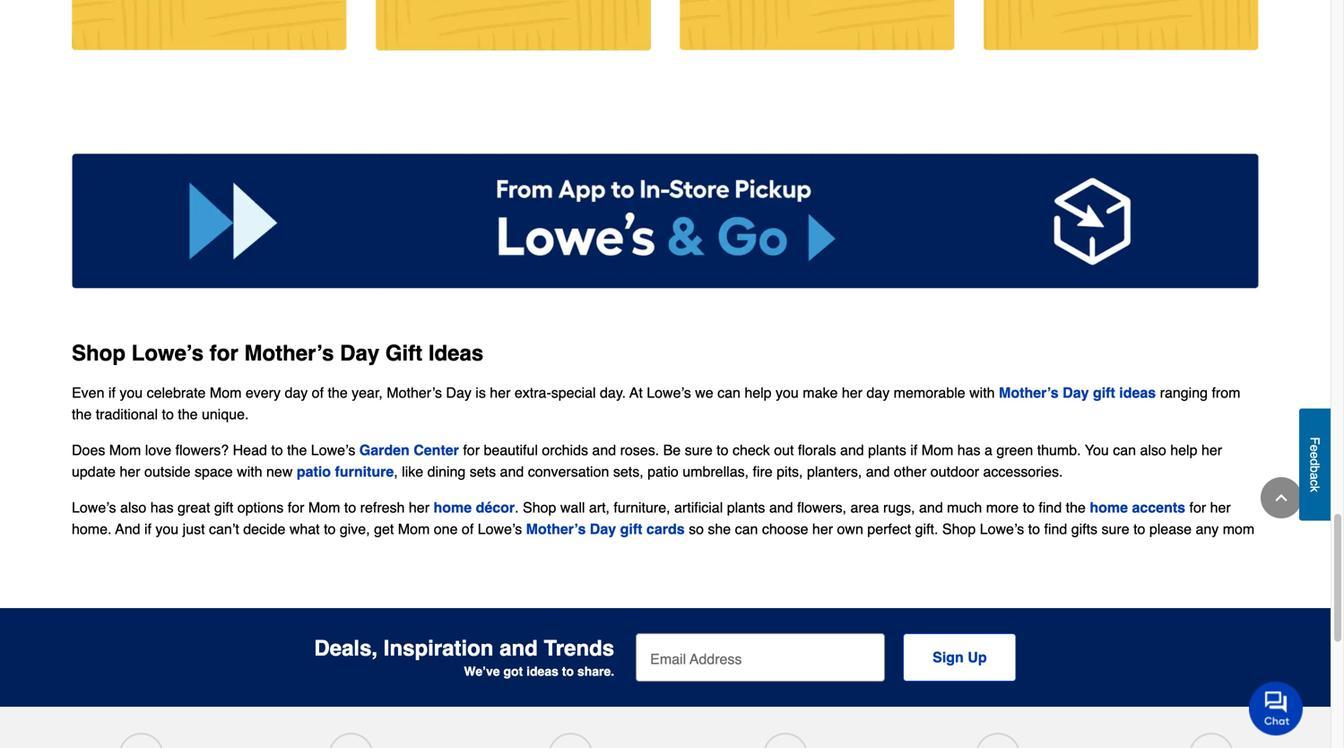 Task type: describe. For each thing, give the bounding box(es) containing it.
f e e d b a c k button
[[1300, 408, 1331, 521]]

more
[[987, 499, 1019, 516]]

help inside for beautiful orchids and roses. be sure to check out florals and plants if mom has a green thumb. you can also help her update her outside space with new
[[1171, 442, 1198, 458]]

just
[[183, 521, 205, 537]]

like
[[402, 463, 424, 480]]

lowe's also has great gift options for mom to refresh her home décor . shop wall art, furniture, artificial plants and flowers, area rugs, and much more to find the home accents
[[72, 499, 1186, 516]]

lowe's down "more"
[[980, 521, 1025, 537]]

the down celebrate
[[178, 406, 198, 423]]

her down like
[[409, 499, 430, 516]]

day.
[[600, 384, 626, 401]]

unique.
[[202, 406, 249, 423]]

garden center link
[[360, 442, 459, 458]]

0 vertical spatial find
[[1039, 499, 1062, 516]]

the up gifts
[[1066, 499, 1086, 516]]

sets,
[[613, 463, 644, 480]]

perfect
[[868, 521, 912, 537]]

head
[[233, 442, 267, 458]]

choose
[[762, 521, 809, 537]]

c
[[1308, 480, 1323, 486]]

1 vertical spatial gift
[[214, 499, 233, 516]]

to left gifts
[[1029, 521, 1041, 537]]

contact us & faq image
[[119, 733, 164, 748]]

0 vertical spatial ideas
[[1120, 384, 1157, 401]]

1 e from the top
[[1308, 445, 1323, 452]]

sign up
[[933, 649, 987, 666]]

year,
[[352, 384, 383, 401]]

roses.
[[620, 442, 659, 458]]

lowe's up home.
[[72, 499, 116, 516]]

out
[[774, 442, 794, 458]]

k
[[1308, 486, 1323, 492]]

lowe's credit center image
[[548, 733, 593, 748]]

shop lowe's for mother's day gift ideas
[[72, 341, 484, 366]]

love
[[145, 442, 171, 458]]

deals, inspiration and trends we've got ideas to share.
[[314, 636, 615, 679]]

mother's day gift cards link
[[526, 521, 685, 537]]

got
[[504, 664, 523, 679]]

installation services image
[[976, 733, 1021, 748]]

be
[[663, 442, 681, 458]]

mother's down "gift"
[[387, 384, 442, 401]]

at
[[630, 384, 643, 401]]

for up "what"
[[288, 499, 304, 516]]

flowers,
[[797, 499, 847, 516]]

what
[[290, 521, 320, 537]]

with inside for beautiful orchids and roses. be sure to check out florals and plants if mom has a green thumb. you can also help her update her outside space with new
[[237, 463, 262, 480]]

ideas inside deals, inspiration and trends we've got ideas to share.
[[527, 664, 559, 679]]

center
[[414, 442, 459, 458]]

has inside for beautiful orchids and roses. be sure to check out florals and plants if mom has a green thumb. you can also help her update her outside space with new
[[958, 442, 981, 458]]

1 patio from the left
[[297, 463, 331, 480]]

1 vertical spatial shop
[[523, 499, 557, 516]]

b
[[1308, 466, 1323, 473]]

if inside for beautiful orchids and roses. be sure to check out florals and plants if mom has a green thumb. you can also help her update her outside space with new
[[911, 442, 918, 458]]

green
[[997, 442, 1034, 458]]

her down the flowers,
[[813, 521, 833, 537]]

mom inside for her home. and if you just can't decide what to give, get mom one of lowe's
[[398, 521, 430, 537]]

a inside for beautiful orchids and roses. be sure to check out florals and plants if mom has a green thumb. you can also help her update her outside space with new
[[985, 442, 993, 458]]

you
[[1085, 442, 1109, 458]]

the down even
[[72, 406, 92, 423]]

and down beautiful at the left of the page
[[500, 463, 524, 480]]

patio furniture link
[[297, 463, 394, 480]]

furniture,
[[614, 499, 671, 516]]

gift cards image
[[763, 733, 808, 748]]

trends
[[544, 636, 615, 661]]

does
[[72, 442, 105, 458]]

and
[[115, 521, 140, 537]]

a inside button
[[1308, 473, 1323, 480]]

extra-
[[515, 384, 552, 401]]

if inside for her home. and if you just can't decide what to give, get mom one of lowe's
[[144, 521, 152, 537]]

much
[[947, 499, 983, 516]]

lowe's right at
[[647, 384, 691, 401]]

lowe's app image
[[1190, 733, 1235, 748]]

for up unique.
[[210, 341, 238, 366]]

does mom love flowers? head to the lowe's garden center
[[72, 442, 459, 458]]

inspiration
[[384, 636, 494, 661]]

memorable
[[894, 384, 966, 401]]

ranging
[[1161, 384, 1208, 401]]

1 day from the left
[[285, 384, 308, 401]]

to inside for her home. and if you just can't decide what to give, get mom one of lowe's
[[324, 521, 336, 537]]

artificial
[[675, 499, 723, 516]]

planters,
[[807, 463, 862, 480]]

and inside deals, inspiration and trends we've got ideas to share.
[[500, 636, 538, 661]]

share.
[[578, 664, 615, 679]]

Email Address email field
[[636, 633, 886, 682]]

sign up button
[[904, 633, 1017, 682]]

deals,
[[314, 636, 378, 661]]

orchids
[[542, 442, 588, 458]]

every
[[246, 384, 281, 401]]

outside
[[144, 463, 191, 480]]

special
[[552, 384, 596, 401]]

mother's day gift cards so she can choose her own perfect gift. shop lowe's to find gifts sure to please any mom
[[526, 521, 1255, 537]]

day left is
[[446, 384, 472, 401]]

is
[[476, 384, 486, 401]]

gifts under $100. image
[[680, 0, 955, 54]]

gift.
[[916, 521, 939, 537]]

1 vertical spatial sure
[[1102, 521, 1130, 537]]

make
[[803, 384, 838, 401]]

update
[[72, 463, 116, 480]]

the left year,
[[328, 384, 348, 401]]

any
[[1196, 521, 1219, 537]]

,
[[394, 463, 398, 480]]

flowers?
[[175, 442, 229, 458]]

f e e d b a c k
[[1308, 437, 1323, 492]]

2 vertical spatial shop
[[943, 521, 976, 537]]

.
[[515, 499, 519, 516]]

mother's up green
[[999, 384, 1059, 401]]

the up new
[[287, 442, 307, 458]]

to down home accents 'link'
[[1134, 521, 1146, 537]]

own
[[837, 521, 864, 537]]

to up new
[[271, 442, 283, 458]]

mother's day gift ideas link
[[999, 384, 1157, 401]]

one
[[434, 521, 458, 537]]

her inside for her home. and if you just can't decide what to give, get mom one of lowe's
[[1211, 499, 1231, 516]]

gift
[[386, 341, 423, 366]]

lowe's inside for her home. and if you just can't decide what to give, get mom one of lowe's
[[478, 521, 522, 537]]



Task type: locate. For each thing, give the bounding box(es) containing it.
sign
[[933, 649, 964, 666]]

2 home from the left
[[1090, 499, 1129, 516]]

furniture
[[335, 463, 394, 480]]

her right update
[[120, 463, 140, 480]]

mom left love
[[109, 442, 141, 458]]

find down accessories.
[[1039, 499, 1062, 516]]

0 horizontal spatial with
[[237, 463, 262, 480]]

1 vertical spatial plants
[[727, 499, 766, 516]]

with right memorable
[[970, 384, 995, 401]]

day
[[340, 341, 380, 366], [446, 384, 472, 401], [1063, 384, 1090, 401], [590, 521, 616, 537]]

0 horizontal spatial help
[[745, 384, 772, 401]]

1 horizontal spatial also
[[1141, 442, 1167, 458]]

2 vertical spatial if
[[144, 521, 152, 537]]

if
[[108, 384, 116, 401], [911, 442, 918, 458], [144, 521, 152, 537]]

to inside for beautiful orchids and roses. be sure to check out florals and plants if mom has a green thumb. you can also help her update her outside space with new
[[717, 442, 729, 458]]

0 horizontal spatial if
[[108, 384, 116, 401]]

you up traditional
[[120, 384, 143, 401]]

can right you
[[1113, 442, 1137, 458]]

so
[[689, 521, 704, 537]]

wall
[[561, 499, 585, 516]]

even
[[72, 384, 104, 401]]

mom inside for beautiful orchids and roses. be sure to check out florals and plants if mom has a green thumb. you can also help her update her outside space with new
[[922, 442, 954, 458]]

0 vertical spatial if
[[108, 384, 116, 401]]

mom up "what"
[[308, 499, 340, 516]]

and up planters,
[[841, 442, 865, 458]]

for inside for beautiful orchids and roses. be sure to check out florals and plants if mom has a green thumb. you can also help her update her outside space with new
[[463, 442, 480, 458]]

mom
[[1223, 521, 1255, 537]]

find
[[1039, 499, 1062, 516], [1045, 521, 1068, 537]]

you inside for her home. and if you just can't decide what to give, get mom one of lowe's
[[156, 521, 179, 537]]

0 vertical spatial also
[[1141, 442, 1167, 458]]

lowe's up celebrate
[[132, 341, 204, 366]]

for
[[210, 341, 238, 366], [463, 442, 480, 458], [288, 499, 304, 516], [1190, 499, 1207, 516]]

of right one
[[462, 521, 474, 537]]

0 horizontal spatial has
[[151, 499, 174, 516]]

plants
[[869, 442, 907, 458], [727, 499, 766, 516]]

0 horizontal spatial plants
[[727, 499, 766, 516]]

you left the just
[[156, 521, 179, 537]]

traditional
[[96, 406, 158, 423]]

1 horizontal spatial with
[[970, 384, 995, 401]]

0 vertical spatial with
[[970, 384, 995, 401]]

umbrellas,
[[683, 463, 749, 480]]

sure
[[685, 442, 713, 458], [1102, 521, 1130, 537]]

for her home. and if you just can't decide what to give, get mom one of lowe's
[[72, 499, 1231, 537]]

to up give,
[[344, 499, 356, 516]]

scroll to top element
[[1261, 477, 1303, 519]]

please
[[1150, 521, 1192, 537]]

order status image
[[329, 733, 374, 748]]

you left make
[[776, 384, 799, 401]]

ranging from the traditional to the unique.
[[72, 384, 1241, 423]]

to left give,
[[324, 521, 336, 537]]

her
[[490, 384, 511, 401], [842, 384, 863, 401], [1202, 442, 1223, 458], [120, 463, 140, 480], [409, 499, 430, 516], [1211, 499, 1231, 516], [813, 521, 833, 537]]

e up d
[[1308, 445, 1323, 452]]

and up got
[[500, 636, 538, 661]]

ideas left ranging
[[1120, 384, 1157, 401]]

gifts under $50. image
[[376, 0, 651, 55]]

day left memorable
[[867, 384, 890, 401]]

and up gift.
[[920, 499, 943, 516]]

plants up she
[[727, 499, 766, 516]]

refresh
[[360, 499, 405, 516]]

0 horizontal spatial sure
[[685, 442, 713, 458]]

gifts
[[1072, 521, 1098, 537]]

0 horizontal spatial shop
[[72, 341, 126, 366]]

celebrate
[[147, 384, 206, 401]]

a left green
[[985, 442, 993, 458]]

help down ranging
[[1171, 442, 1198, 458]]

0 horizontal spatial home
[[434, 499, 472, 516]]

find left gifts
[[1045, 521, 1068, 537]]

0 vertical spatial sure
[[685, 442, 713, 458]]

1 horizontal spatial day
[[867, 384, 890, 401]]

of inside for her home. and if you just can't decide what to give, get mom one of lowe's
[[462, 521, 474, 537]]

save on gifts. image
[[984, 0, 1260, 54]]

from
[[1212, 384, 1241, 401]]

1 horizontal spatial if
[[144, 521, 152, 537]]

dining
[[428, 463, 466, 480]]

1 vertical spatial has
[[151, 499, 174, 516]]

1 horizontal spatial plants
[[869, 442, 907, 458]]

her right make
[[842, 384, 863, 401]]

0 horizontal spatial also
[[120, 499, 147, 516]]

patio down the be
[[648, 463, 679, 480]]

pits,
[[777, 463, 803, 480]]

we've
[[464, 664, 500, 679]]

home up gifts
[[1090, 499, 1129, 516]]

and
[[592, 442, 616, 458], [841, 442, 865, 458], [500, 463, 524, 480], [866, 463, 890, 480], [770, 499, 794, 516], [920, 499, 943, 516], [500, 636, 538, 661]]

if right even
[[108, 384, 116, 401]]

1 home from the left
[[434, 499, 472, 516]]

mother's down wall
[[526, 521, 586, 537]]

0 horizontal spatial a
[[985, 442, 993, 458]]

mom up outdoor at the right bottom
[[922, 442, 954, 458]]

0 vertical spatial plants
[[869, 442, 907, 458]]

mom up unique.
[[210, 384, 242, 401]]

plants inside for beautiful orchids and roses. be sure to check out florals and plants if mom has a green thumb. you can also help her update her outside space with new
[[869, 442, 907, 458]]

sign up form
[[636, 633, 1017, 682]]

sure right the be
[[685, 442, 713, 458]]

2 vertical spatial can
[[735, 521, 758, 537]]

beautiful
[[484, 442, 538, 458]]

gift up you
[[1094, 384, 1116, 401]]

to
[[162, 406, 174, 423], [271, 442, 283, 458], [717, 442, 729, 458], [344, 499, 356, 516], [1023, 499, 1035, 516], [324, 521, 336, 537], [1029, 521, 1041, 537], [1134, 521, 1146, 537], [562, 664, 574, 679]]

can
[[718, 384, 741, 401], [1113, 442, 1137, 458], [735, 521, 758, 537]]

space
[[195, 463, 233, 480]]

her right is
[[490, 384, 511, 401]]

0 vertical spatial of
[[312, 384, 324, 401]]

patio furniture , like dining sets and conversation sets, patio umbrellas, fire pits, planters, and other outdoor accessories.
[[297, 463, 1063, 480]]

0 vertical spatial a
[[985, 442, 993, 458]]

d
[[1308, 459, 1323, 466]]

home décor link
[[434, 499, 515, 516]]

and up choose at the right bottom
[[770, 499, 794, 516]]

with
[[970, 384, 995, 401], [237, 463, 262, 480]]

to down celebrate
[[162, 406, 174, 423]]

can inside for beautiful orchids and roses. be sure to check out florals and plants if mom has a green thumb. you can also help her update her outside space with new
[[1113, 442, 1137, 458]]

lowe's up patio furniture link
[[311, 442, 356, 458]]

can for you
[[1113, 442, 1137, 458]]

area
[[851, 499, 880, 516]]

chevron up image
[[1273, 489, 1291, 507]]

2 e from the top
[[1308, 452, 1323, 459]]

art,
[[589, 499, 610, 516]]

to inside ranging from the traditional to the unique.
[[162, 406, 174, 423]]

also right you
[[1141, 442, 1167, 458]]

the
[[328, 384, 348, 401], [72, 406, 92, 423], [178, 406, 198, 423], [287, 442, 307, 458], [1066, 499, 1086, 516]]

for up sets
[[463, 442, 480, 458]]

0 vertical spatial gift
[[1094, 384, 1116, 401]]

gifts under $25. image
[[72, 0, 347, 54]]

ideas
[[429, 341, 484, 366]]

2 day from the left
[[867, 384, 890, 401]]

day up year,
[[340, 341, 380, 366]]

plants up other
[[869, 442, 907, 458]]

1 vertical spatial can
[[1113, 442, 1137, 458]]

ideas
[[1120, 384, 1157, 401], [527, 664, 559, 679]]

1 vertical spatial help
[[1171, 442, 1198, 458]]

her down the 'from'
[[1202, 442, 1223, 458]]

1 horizontal spatial sure
[[1102, 521, 1130, 537]]

2 horizontal spatial you
[[776, 384, 799, 401]]

to up umbrellas,
[[717, 442, 729, 458]]

if right the and
[[144, 521, 152, 537]]

shop down much
[[943, 521, 976, 537]]

décor
[[476, 499, 515, 516]]

gift down lowe's also has great gift options for mom to refresh her home décor . shop wall art, furniture, artificial plants and flowers, area rugs, and much more to find the home accents
[[620, 521, 643, 537]]

1 vertical spatial of
[[462, 521, 474, 537]]

can for we
[[718, 384, 741, 401]]

has up outdoor at the right bottom
[[958, 442, 981, 458]]

1 vertical spatial find
[[1045, 521, 1068, 537]]

outdoor
[[931, 463, 980, 480]]

sure down home accents 'link'
[[1102, 521, 1130, 537]]

has
[[958, 442, 981, 458], [151, 499, 174, 516]]

day right the every
[[285, 384, 308, 401]]

0 horizontal spatial gift
[[214, 499, 233, 516]]

0 horizontal spatial you
[[120, 384, 143, 401]]

2 horizontal spatial gift
[[1094, 384, 1116, 401]]

2 horizontal spatial if
[[911, 442, 918, 458]]

from app to in-store pickup. lowe's and go. image
[[72, 154, 1260, 289]]

a
[[985, 442, 993, 458], [1308, 473, 1323, 480]]

ideas right got
[[527, 664, 559, 679]]

sets
[[470, 463, 496, 480]]

mom right get
[[398, 521, 430, 537]]

accents
[[1133, 499, 1186, 516]]

to inside deals, inspiration and trends we've got ideas to share.
[[562, 664, 574, 679]]

1 vertical spatial a
[[1308, 473, 1323, 480]]

e up b
[[1308, 452, 1323, 459]]

patio right new
[[297, 463, 331, 480]]

to down the trends
[[562, 664, 574, 679]]

1 vertical spatial if
[[911, 442, 918, 458]]

check
[[733, 442, 770, 458]]

1 horizontal spatial patio
[[648, 463, 679, 480]]

0 horizontal spatial patio
[[297, 463, 331, 480]]

her up any
[[1211, 499, 1231, 516]]

2 vertical spatial gift
[[620, 521, 643, 537]]

with down the head
[[237, 463, 262, 480]]

1 horizontal spatial has
[[958, 442, 981, 458]]

mother's up the every
[[244, 341, 334, 366]]

give,
[[340, 521, 370, 537]]

and up sets,
[[592, 442, 616, 458]]

sure inside for beautiful orchids and roses. be sure to check out florals and plants if mom has a green thumb. you can also help her update her outside space with new
[[685, 442, 713, 458]]

also inside for beautiful orchids and roses. be sure to check out florals and plants if mom has a green thumb. you can also help her update her outside space with new
[[1141, 442, 1167, 458]]

lowe's down décor
[[478, 521, 522, 537]]

1 horizontal spatial a
[[1308, 473, 1323, 480]]

1 horizontal spatial of
[[462, 521, 474, 537]]

1 horizontal spatial home
[[1090, 499, 1129, 516]]

options
[[237, 499, 284, 516]]

to right "more"
[[1023, 499, 1035, 516]]

shop right .
[[523, 499, 557, 516]]

day
[[285, 384, 308, 401], [867, 384, 890, 401]]

0 horizontal spatial day
[[285, 384, 308, 401]]

of
[[312, 384, 324, 401], [462, 521, 474, 537]]

fire
[[753, 463, 773, 480]]

1 horizontal spatial ideas
[[1120, 384, 1157, 401]]

can't
[[209, 521, 239, 537]]

you
[[120, 384, 143, 401], [776, 384, 799, 401], [156, 521, 179, 537]]

of left year,
[[312, 384, 324, 401]]

0 vertical spatial has
[[958, 442, 981, 458]]

1 horizontal spatial help
[[1171, 442, 1198, 458]]

1 vertical spatial ideas
[[527, 664, 559, 679]]

day down 'art,'
[[590, 521, 616, 537]]

1 horizontal spatial gift
[[620, 521, 643, 537]]

0 vertical spatial can
[[718, 384, 741, 401]]

patio
[[297, 463, 331, 480], [648, 463, 679, 480]]

day up the thumb.
[[1063, 384, 1090, 401]]

up
[[968, 649, 987, 666]]

0 vertical spatial shop
[[72, 341, 126, 366]]

if up other
[[911, 442, 918, 458]]

2 horizontal spatial shop
[[943, 521, 976, 537]]

for beautiful orchids and roses. be sure to check out florals and plants if mom has a green thumb. you can also help her update her outside space with new
[[72, 442, 1223, 480]]

garden
[[360, 442, 410, 458]]

a up "k"
[[1308, 473, 1323, 480]]

1 vertical spatial with
[[237, 463, 262, 480]]

also up the and
[[120, 499, 147, 516]]

even if you celebrate mom every day of the year, mother's day is her extra-special day. at lowe's we can help you make her day memorable with mother's day gift ideas
[[72, 384, 1157, 401]]

home accents link
[[1090, 499, 1186, 516]]

1 horizontal spatial shop
[[523, 499, 557, 516]]

0 horizontal spatial of
[[312, 384, 324, 401]]

chat invite button image
[[1250, 681, 1304, 736]]

gift up can't
[[214, 499, 233, 516]]

other
[[894, 463, 927, 480]]

1 vertical spatial also
[[120, 499, 147, 516]]

she
[[708, 521, 731, 537]]

can right she
[[735, 521, 758, 537]]

can right we
[[718, 384, 741, 401]]

help right we
[[745, 384, 772, 401]]

2 patio from the left
[[648, 463, 679, 480]]

1 horizontal spatial you
[[156, 521, 179, 537]]

conversation
[[528, 463, 609, 480]]

and left other
[[866, 463, 890, 480]]

shop
[[72, 341, 126, 366], [523, 499, 557, 516], [943, 521, 976, 537]]

thumb.
[[1038, 442, 1082, 458]]

shop up even
[[72, 341, 126, 366]]

home up one
[[434, 499, 472, 516]]

for inside for her home. and if you just can't decide what to give, get mom one of lowe's
[[1190, 499, 1207, 516]]

florals
[[798, 442, 837, 458]]

0 horizontal spatial ideas
[[527, 664, 559, 679]]

for up any
[[1190, 499, 1207, 516]]

0 vertical spatial help
[[745, 384, 772, 401]]

has left great
[[151, 499, 174, 516]]

lowe's
[[132, 341, 204, 366], [647, 384, 691, 401], [311, 442, 356, 458], [72, 499, 116, 516], [478, 521, 522, 537], [980, 521, 1025, 537]]

accessories.
[[984, 463, 1063, 480]]



Task type: vqa. For each thing, say whether or not it's contained in the screenshot.
the bottommost product features
no



